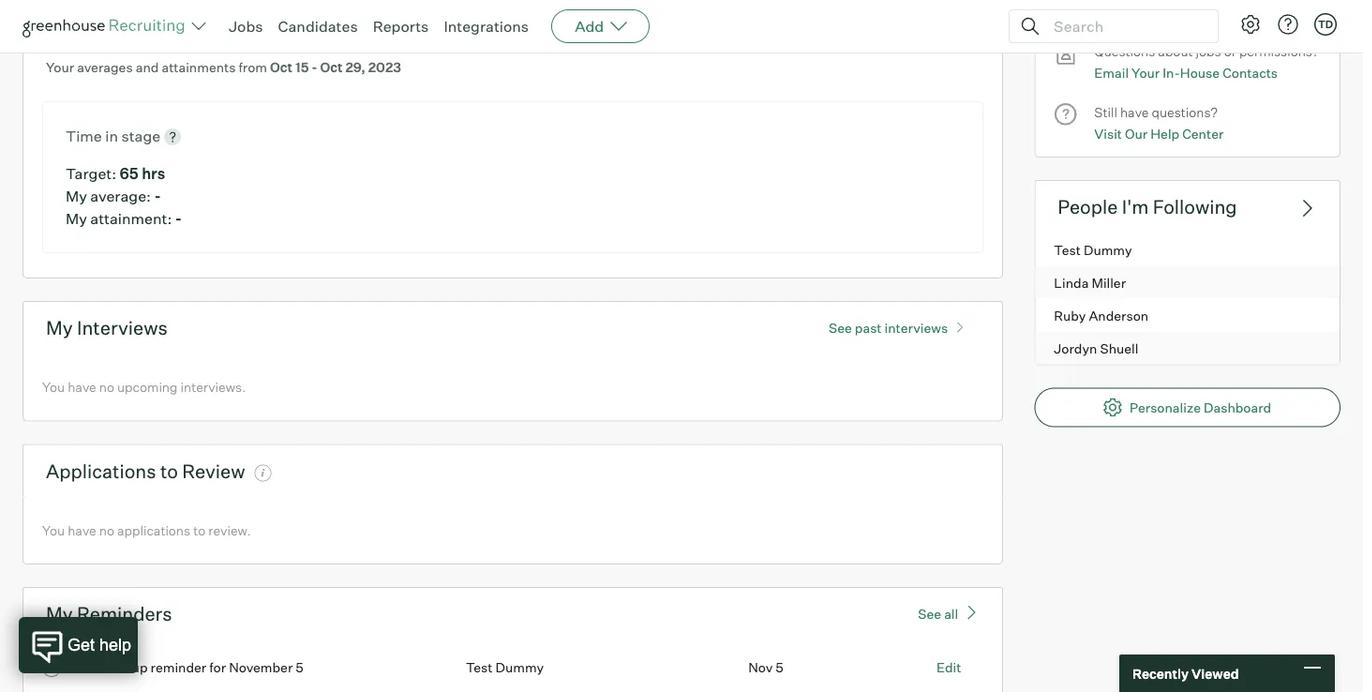 Task type: vqa. For each thing, say whether or not it's contained in the screenshot.
Test Dummy to the left
yes



Task type: describe. For each thing, give the bounding box(es) containing it.
upcoming
[[117, 379, 178, 396]]

jobs
[[1196, 43, 1222, 60]]

my interviews
[[46, 316, 168, 340]]

reports link
[[373, 17, 429, 36]]

add
[[575, 17, 604, 36]]

nov 5
[[749, 660, 784, 676]]

have for upcoming
[[68, 379, 96, 396]]

you have no applications to review.
[[42, 522, 251, 539]]

anderson
[[1089, 308, 1149, 324]]

review.
[[208, 522, 251, 539]]

0 horizontal spatial test
[[466, 660, 493, 676]]

attainments
[[162, 59, 236, 76]]

time in
[[66, 127, 121, 146]]

add button
[[552, 9, 650, 43]]

following
[[1153, 195, 1238, 218]]

have for applications
[[68, 522, 96, 539]]

applications
[[46, 459, 156, 483]]

people i'm following
[[1058, 195, 1238, 218]]

candidates link
[[278, 17, 358, 36]]

0 horizontal spatial -
[[154, 187, 161, 206]]

1 vertical spatial test dummy
[[466, 660, 544, 676]]

visit our help center link
[[1095, 123, 1224, 144]]

0 horizontal spatial to
[[160, 459, 178, 483]]

stage
[[121, 127, 161, 146]]

reports
[[373, 17, 429, 36]]

about
[[1159, 43, 1193, 60]]

my reminders
[[46, 602, 172, 626]]

0 vertical spatial test dummy link
[[1036, 232, 1340, 265]]

2 5 from the left
[[776, 660, 784, 676]]

2023
[[368, 59, 401, 76]]

your inside questions about jobs or permissions? email your in-house contacts
[[1132, 64, 1160, 81]]

questions?
[[1152, 104, 1218, 121]]

dashboard
[[1204, 399, 1272, 416]]

interviews
[[885, 320, 948, 336]]

in
[[105, 127, 118, 146]]

2 horizontal spatial -
[[312, 59, 318, 76]]

follow
[[89, 660, 129, 676]]

in-
[[1163, 64, 1181, 81]]

review
[[182, 459, 245, 483]]

2 oct from the left
[[320, 59, 343, 76]]

november
[[229, 660, 293, 676]]

company
[[46, 21, 130, 44]]

td button
[[1311, 9, 1341, 39]]

average:
[[90, 187, 151, 206]]

company goals
[[46, 21, 181, 44]]

personalize dashboard
[[1130, 399, 1272, 416]]

1 5 from the left
[[296, 660, 304, 676]]

no for upcoming
[[99, 379, 114, 396]]

still have questions? visit our help center
[[1095, 104, 1224, 142]]

jordyn shuell
[[1055, 341, 1139, 357]]

0 horizontal spatial your
[[46, 59, 74, 76]]

configure image
[[1240, 13, 1262, 36]]

all
[[945, 606, 959, 622]]

jobs
[[229, 17, 263, 36]]

29,
[[346, 59, 366, 76]]

jordyn
[[1055, 341, 1098, 357]]

you for you have no upcoming interviews.
[[42, 379, 65, 396]]

email your in-house contacts link
[[1095, 62, 1278, 83]]

hrs
[[142, 164, 165, 183]]

edit
[[937, 660, 962, 676]]

or
[[1225, 43, 1237, 60]]

see past interviews
[[829, 320, 948, 336]]

people i'm following link
[[1035, 180, 1341, 232]]

recently
[[1133, 665, 1189, 682]]

permissions?
[[1240, 43, 1320, 60]]

see all
[[919, 606, 959, 622]]

1 horizontal spatial test dummy
[[1055, 242, 1133, 258]]

center
[[1183, 125, 1224, 142]]

and
[[136, 59, 159, 76]]

65
[[120, 164, 139, 183]]

questions
[[1095, 43, 1156, 60]]

target: 65 hrs my average: - my attainment: -
[[66, 164, 182, 228]]

applications
[[117, 522, 190, 539]]

1 vertical spatial to
[[193, 522, 206, 539]]

candidates
[[278, 17, 358, 36]]

people
[[1058, 195, 1118, 218]]

15
[[295, 59, 309, 76]]

nov
[[749, 660, 773, 676]]

house
[[1181, 64, 1220, 81]]

see past interviews link
[[820, 312, 980, 336]]



Task type: locate. For each thing, give the bounding box(es) containing it.
your
[[46, 59, 74, 76], [1132, 64, 1160, 81]]

linda miller link
[[1036, 265, 1340, 298]]

5
[[296, 660, 304, 676], [776, 660, 784, 676]]

0 horizontal spatial oct
[[270, 59, 293, 76]]

1 no from the top
[[99, 379, 114, 396]]

1 vertical spatial dummy
[[496, 660, 544, 676]]

target:
[[66, 164, 116, 183]]

test dummy link
[[1036, 232, 1340, 265], [466, 660, 544, 676]]

0 horizontal spatial test dummy
[[466, 660, 544, 676]]

averages
[[77, 59, 133, 76]]

td
[[1319, 18, 1334, 30]]

no for applications
[[99, 522, 114, 539]]

- right attainment:
[[175, 209, 182, 228]]

1 vertical spatial test dummy link
[[466, 660, 544, 676]]

1 vertical spatial -
[[154, 187, 161, 206]]

2 vertical spatial have
[[68, 522, 96, 539]]

1 horizontal spatial your
[[1132, 64, 1160, 81]]

2 vertical spatial -
[[175, 209, 182, 228]]

see for my reminders
[[919, 606, 942, 622]]

up
[[132, 660, 148, 676]]

you have no upcoming interviews.
[[42, 379, 246, 396]]

see left all
[[919, 606, 942, 622]]

i'm
[[1122, 195, 1149, 218]]

0 vertical spatial to
[[160, 459, 178, 483]]

1 vertical spatial no
[[99, 522, 114, 539]]

your averages and attainments from oct 15 - oct 29, 2023
[[46, 59, 401, 76]]

- right '15'
[[312, 59, 318, 76]]

1 horizontal spatial to
[[193, 522, 206, 539]]

0 vertical spatial no
[[99, 379, 114, 396]]

Search text field
[[1050, 13, 1201, 40]]

from
[[239, 59, 267, 76]]

for
[[209, 660, 226, 676]]

have for visit
[[1121, 104, 1149, 121]]

1 horizontal spatial -
[[175, 209, 182, 228]]

0 horizontal spatial test dummy link
[[466, 660, 544, 676]]

contacts
[[1223, 64, 1278, 81]]

ruby anderson
[[1055, 308, 1149, 324]]

see for my interviews
[[829, 320, 852, 336]]

0 vertical spatial you
[[42, 379, 65, 396]]

0 horizontal spatial 5
[[296, 660, 304, 676]]

questions about jobs or permissions? email your in-house contacts
[[1095, 43, 1320, 81]]

1 horizontal spatial oct
[[320, 59, 343, 76]]

5 right november
[[296, 660, 304, 676]]

0 horizontal spatial dummy
[[496, 660, 544, 676]]

-
[[312, 59, 318, 76], [154, 187, 161, 206], [175, 209, 182, 228]]

visit
[[1095, 125, 1123, 142]]

2 you from the top
[[42, 522, 65, 539]]

have up our
[[1121, 104, 1149, 121]]

jordyn shuell link
[[1036, 332, 1340, 365]]

applications to review
[[46, 459, 245, 483]]

viewed
[[1192, 665, 1240, 682]]

0 horizontal spatial see
[[829, 320, 852, 336]]

your left in-
[[1132, 64, 1160, 81]]

reminders
[[77, 602, 172, 626]]

to
[[160, 459, 178, 483], [193, 522, 206, 539]]

personalize dashboard link
[[1035, 388, 1341, 427]]

interviews.
[[181, 379, 246, 396]]

have inside still have questions? visit our help center
[[1121, 104, 1149, 121]]

you
[[42, 379, 65, 396], [42, 522, 65, 539]]

1 horizontal spatial dummy
[[1084, 242, 1133, 258]]

1 horizontal spatial test dummy link
[[1036, 232, 1340, 265]]

to left the review.
[[193, 522, 206, 539]]

- down hrs at the left top of the page
[[154, 187, 161, 206]]

0 vertical spatial test dummy
[[1055, 242, 1133, 258]]

shuell
[[1101, 341, 1139, 357]]

see left past
[[829, 320, 852, 336]]

1 horizontal spatial test
[[1055, 242, 1081, 258]]

interviews
[[77, 316, 168, 340]]

test dummy
[[1055, 242, 1133, 258], [466, 660, 544, 676]]

1 vertical spatial test
[[466, 660, 493, 676]]

reminder
[[151, 660, 207, 676]]

ruby
[[1055, 308, 1086, 324]]

still
[[1095, 104, 1118, 121]]

1 vertical spatial see
[[919, 606, 942, 622]]

see all link
[[919, 603, 980, 622]]

1 vertical spatial have
[[68, 379, 96, 396]]

0 vertical spatial see
[[829, 320, 852, 336]]

to left the review
[[160, 459, 178, 483]]

follow up reminder for november 5
[[89, 660, 304, 676]]

personalize
[[1130, 399, 1201, 416]]

our
[[1126, 125, 1148, 142]]

have down applications
[[68, 522, 96, 539]]

linda miller
[[1055, 275, 1126, 291]]

greenhouse recruiting image
[[23, 15, 191, 38]]

2 no from the top
[[99, 522, 114, 539]]

1 horizontal spatial see
[[919, 606, 942, 622]]

test inside test dummy link
[[1055, 242, 1081, 258]]

no left applications
[[99, 522, 114, 539]]

you down applications
[[42, 522, 65, 539]]

1 you from the top
[[42, 379, 65, 396]]

linda
[[1055, 275, 1089, 291]]

td button
[[1315, 13, 1337, 36]]

you for you have no applications to review.
[[42, 522, 65, 539]]

ruby anderson link
[[1036, 298, 1340, 332]]

0 vertical spatial test
[[1055, 242, 1081, 258]]

miller
[[1092, 275, 1126, 291]]

0 vertical spatial -
[[312, 59, 318, 76]]

dummy
[[1084, 242, 1133, 258], [496, 660, 544, 676]]

1 vertical spatial you
[[42, 522, 65, 539]]

oct
[[270, 59, 293, 76], [320, 59, 343, 76]]

email
[[1095, 64, 1129, 81]]

time
[[66, 127, 102, 146]]

goals
[[134, 21, 181, 44]]

jobs link
[[229, 17, 263, 36]]

you down my interviews
[[42, 379, 65, 396]]

past
[[855, 320, 882, 336]]

have down my interviews
[[68, 379, 96, 396]]

5 right nov
[[776, 660, 784, 676]]

help
[[1151, 125, 1180, 142]]

0 vertical spatial dummy
[[1084, 242, 1133, 258]]

1 horizontal spatial 5
[[776, 660, 784, 676]]

edit link
[[937, 660, 962, 676]]

no left upcoming
[[99, 379, 114, 396]]

integrations link
[[444, 17, 529, 36]]

recently viewed
[[1133, 665, 1240, 682]]

attainment:
[[90, 209, 172, 228]]

1 oct from the left
[[270, 59, 293, 76]]

oct left 29,
[[320, 59, 343, 76]]

your down "company"
[[46, 59, 74, 76]]

oct left '15'
[[270, 59, 293, 76]]

0 vertical spatial have
[[1121, 104, 1149, 121]]



